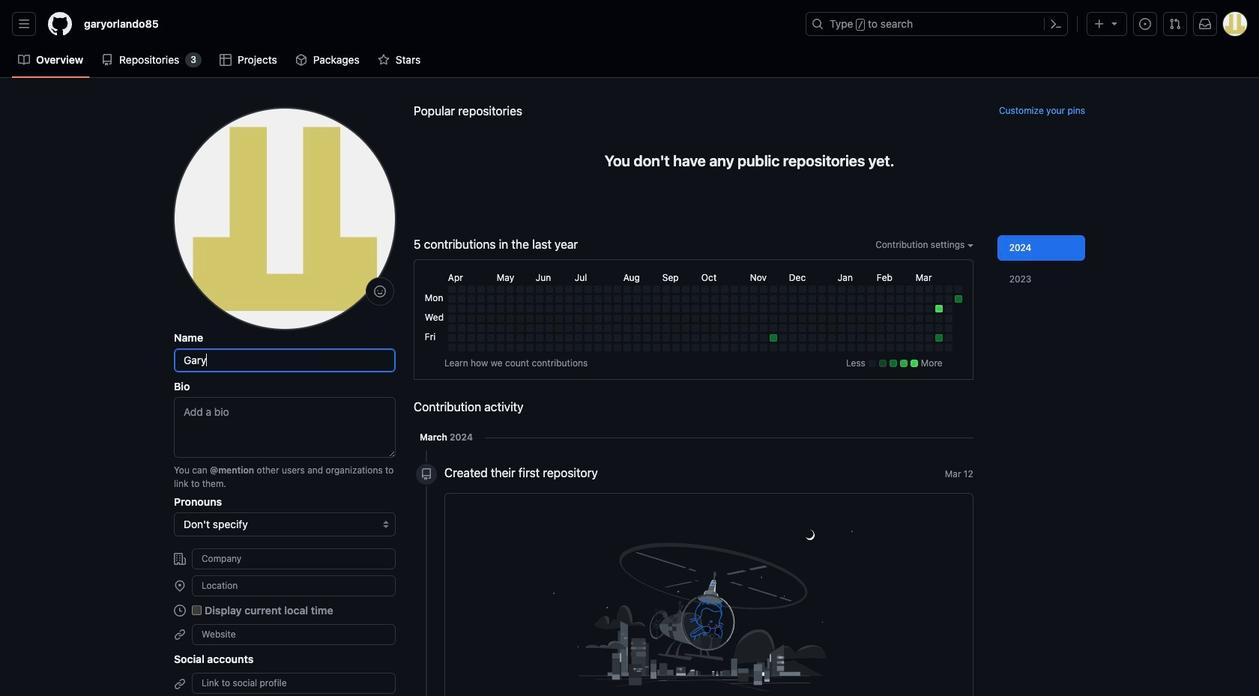 Task type: vqa. For each thing, say whether or not it's contained in the screenshot.
middle comment image
no



Task type: locate. For each thing, give the bounding box(es) containing it.
Website field
[[192, 624, 396, 645]]

smiley image
[[374, 286, 386, 298]]

None checkbox
[[192, 606, 202, 615]]

organization image
[[174, 553, 186, 565]]

command palette image
[[1050, 18, 1062, 30]]

repo image
[[420, 468, 432, 480]]

cell
[[448, 286, 456, 293], [458, 286, 465, 293], [468, 286, 475, 293], [477, 286, 485, 293], [487, 286, 495, 293], [497, 286, 504, 293], [506, 286, 514, 293], [516, 286, 524, 293], [526, 286, 533, 293], [536, 286, 543, 293], [545, 286, 553, 293], [555, 286, 563, 293], [565, 286, 572, 293], [575, 286, 582, 293], [584, 286, 592, 293], [594, 286, 602, 293], [604, 286, 611, 293], [614, 286, 621, 293], [623, 286, 631, 293], [633, 286, 641, 293], [643, 286, 650, 293], [653, 286, 660, 293], [662, 286, 670, 293], [672, 286, 680, 293], [682, 286, 689, 293], [692, 286, 699, 293], [701, 286, 709, 293], [711, 286, 719, 293], [721, 286, 728, 293], [731, 286, 738, 293], [740, 286, 748, 293], [750, 286, 758, 293], [760, 286, 767, 293], [770, 286, 777, 293], [779, 286, 787, 293], [789, 286, 797, 293], [799, 286, 806, 293], [809, 286, 816, 293], [818, 286, 826, 293], [828, 286, 835, 293], [838, 286, 845, 293], [847, 286, 855, 293], [857, 286, 865, 293], [867, 286, 874, 293], [877, 286, 884, 293], [886, 286, 894, 293], [896, 286, 904, 293], [906, 286, 913, 293], [916, 286, 923, 293], [925, 286, 933, 293], [935, 286, 943, 293], [945, 286, 952, 293], [955, 286, 962, 293], [448, 295, 456, 303], [458, 295, 465, 303], [468, 295, 475, 303], [477, 295, 485, 303], [487, 295, 495, 303], [497, 295, 504, 303], [506, 295, 514, 303], [516, 295, 524, 303], [526, 295, 533, 303], [536, 295, 543, 303], [545, 295, 553, 303], [555, 295, 563, 303], [565, 295, 572, 303], [575, 295, 582, 303], [584, 295, 592, 303], [594, 295, 602, 303], [604, 295, 611, 303], [614, 295, 621, 303], [623, 295, 631, 303], [633, 295, 641, 303], [643, 295, 650, 303], [653, 295, 660, 303], [662, 295, 670, 303], [672, 295, 680, 303], [682, 295, 689, 303], [692, 295, 699, 303], [701, 295, 709, 303], [711, 295, 719, 303], [721, 295, 728, 303], [731, 295, 738, 303], [740, 295, 748, 303], [750, 295, 758, 303], [760, 295, 767, 303], [770, 295, 777, 303], [779, 295, 787, 303], [789, 295, 797, 303], [799, 295, 806, 303], [809, 295, 816, 303], [818, 295, 826, 303], [828, 295, 835, 303], [838, 295, 845, 303], [847, 295, 855, 303], [857, 295, 865, 303], [867, 295, 874, 303], [877, 295, 884, 303], [886, 295, 894, 303], [896, 295, 904, 303], [906, 295, 913, 303], [916, 295, 923, 303], [925, 295, 933, 303], [935, 295, 943, 303], [945, 295, 952, 303], [955, 295, 962, 303], [448, 305, 456, 313], [458, 305, 465, 313], [468, 305, 475, 313], [477, 305, 485, 313], [487, 305, 495, 313], [497, 305, 504, 313], [506, 305, 514, 313], [516, 305, 524, 313], [526, 305, 533, 313], [536, 305, 543, 313], [545, 305, 553, 313], [555, 305, 563, 313], [565, 305, 572, 313], [575, 305, 582, 313], [584, 305, 592, 313], [594, 305, 602, 313], [604, 305, 611, 313], [614, 305, 621, 313], [623, 305, 631, 313], [633, 305, 641, 313], [643, 305, 650, 313], [653, 305, 660, 313], [662, 305, 670, 313], [672, 305, 680, 313], [682, 305, 689, 313], [692, 305, 699, 313], [701, 305, 709, 313], [711, 305, 719, 313], [721, 305, 728, 313], [731, 305, 738, 313], [740, 305, 748, 313], [750, 305, 758, 313], [760, 305, 767, 313], [770, 305, 777, 313], [779, 305, 787, 313], [789, 305, 797, 313], [799, 305, 806, 313], [809, 305, 816, 313], [818, 305, 826, 313], [828, 305, 835, 313], [838, 305, 845, 313], [847, 305, 855, 313], [857, 305, 865, 313], [867, 305, 874, 313], [877, 305, 884, 313], [886, 305, 894, 313], [896, 305, 904, 313], [906, 305, 913, 313], [916, 305, 923, 313], [925, 305, 933, 313], [935, 305, 943, 313], [945, 305, 952, 313], [448, 315, 456, 322], [458, 315, 465, 322], [468, 315, 475, 322], [477, 315, 485, 322], [487, 315, 495, 322], [497, 315, 504, 322], [506, 315, 514, 322], [516, 315, 524, 322], [526, 315, 533, 322], [536, 315, 543, 322], [545, 315, 553, 322], [555, 315, 563, 322], [565, 315, 572, 322], [575, 315, 582, 322], [584, 315, 592, 322], [594, 315, 602, 322], [604, 315, 611, 322], [614, 315, 621, 322], [623, 315, 631, 322], [633, 315, 641, 322], [643, 315, 650, 322], [653, 315, 660, 322], [662, 315, 670, 322], [672, 315, 680, 322], [682, 315, 689, 322], [692, 315, 699, 322], [701, 315, 709, 322], [711, 315, 719, 322], [721, 315, 728, 322], [731, 315, 738, 322], [740, 315, 748, 322], [750, 315, 758, 322], [760, 315, 767, 322], [770, 315, 777, 322], [779, 315, 787, 322], [789, 315, 797, 322], [799, 315, 806, 322], [809, 315, 816, 322], [818, 315, 826, 322], [828, 315, 835, 322], [838, 315, 845, 322], [847, 315, 855, 322], [857, 315, 865, 322], [867, 315, 874, 322], [877, 315, 884, 322], [886, 315, 894, 322], [896, 315, 904, 322], [906, 315, 913, 322], [916, 315, 923, 322], [925, 315, 933, 322], [935, 315, 943, 322], [945, 315, 952, 322], [448, 325, 456, 332], [458, 325, 465, 332], [468, 325, 475, 332], [477, 325, 485, 332], [487, 325, 495, 332], [497, 325, 504, 332], [506, 325, 514, 332], [516, 325, 524, 332], [526, 325, 533, 332], [536, 325, 543, 332], [545, 325, 553, 332], [555, 325, 563, 332], [565, 325, 572, 332], [575, 325, 582, 332], [584, 325, 592, 332], [594, 325, 602, 332], [604, 325, 611, 332], [614, 325, 621, 332], [623, 325, 631, 332], [633, 325, 641, 332], [643, 325, 650, 332], [653, 325, 660, 332], [662, 325, 670, 332], [672, 325, 680, 332], [682, 325, 689, 332], [692, 325, 699, 332], [701, 325, 709, 332], [711, 325, 719, 332], [721, 325, 728, 332], [731, 325, 738, 332], [740, 325, 748, 332], [750, 325, 758, 332], [760, 325, 767, 332], [770, 325, 777, 332], [779, 325, 787, 332], [789, 325, 797, 332], [799, 325, 806, 332], [809, 325, 816, 332], [818, 325, 826, 332], [828, 325, 835, 332], [838, 325, 845, 332], [847, 325, 855, 332], [857, 325, 865, 332], [867, 325, 874, 332], [877, 325, 884, 332], [886, 325, 894, 332], [896, 325, 904, 332], [906, 325, 913, 332], [916, 325, 923, 332], [925, 325, 933, 332], [935, 325, 943, 332], [945, 325, 952, 332], [448, 334, 456, 342], [458, 334, 465, 342], [468, 334, 475, 342], [477, 334, 485, 342], [487, 334, 495, 342], [497, 334, 504, 342], [506, 334, 514, 342], [516, 334, 524, 342], [526, 334, 533, 342], [536, 334, 543, 342], [545, 334, 553, 342], [555, 334, 563, 342], [565, 334, 572, 342], [575, 334, 582, 342], [584, 334, 592, 342], [594, 334, 602, 342], [604, 334, 611, 342], [614, 334, 621, 342], [623, 334, 631, 342], [633, 334, 641, 342], [643, 334, 650, 342], [653, 334, 660, 342], [662, 334, 670, 342], [672, 334, 680, 342], [682, 334, 689, 342], [692, 334, 699, 342], [701, 334, 709, 342], [711, 334, 719, 342], [721, 334, 728, 342], [731, 334, 738, 342], [740, 334, 748, 342], [750, 334, 758, 342], [760, 334, 767, 342], [770, 334, 777, 342], [779, 334, 787, 342], [789, 334, 797, 342], [799, 334, 806, 342], [809, 334, 816, 342], [818, 334, 826, 342], [828, 334, 835, 342], [838, 334, 845, 342], [847, 334, 855, 342], [857, 334, 865, 342], [867, 334, 874, 342], [877, 334, 884, 342], [886, 334, 894, 342], [896, 334, 904, 342], [906, 334, 913, 342], [916, 334, 923, 342], [925, 334, 933, 342], [935, 334, 943, 342], [945, 334, 952, 342], [448, 344, 456, 351], [458, 344, 465, 351], [468, 344, 475, 351], [477, 344, 485, 351], [487, 344, 495, 351], [497, 344, 504, 351], [506, 344, 514, 351], [516, 344, 524, 351], [526, 344, 533, 351], [536, 344, 543, 351], [545, 344, 553, 351], [555, 344, 563, 351], [565, 344, 572, 351], [575, 344, 582, 351], [584, 344, 592, 351], [594, 344, 602, 351], [604, 344, 611, 351], [614, 344, 621, 351], [623, 344, 631, 351], [633, 344, 641, 351], [643, 344, 650, 351], [653, 344, 660, 351], [662, 344, 670, 351], [672, 344, 680, 351], [682, 344, 689, 351], [692, 344, 699, 351], [701, 344, 709, 351], [711, 344, 719, 351], [721, 344, 728, 351], [731, 344, 738, 351], [740, 344, 748, 351], [750, 344, 758, 351], [760, 344, 767, 351], [770, 344, 777, 351], [779, 344, 787, 351], [789, 344, 797, 351], [799, 344, 806, 351], [809, 344, 816, 351], [818, 344, 826, 351], [828, 344, 835, 351], [838, 344, 845, 351], [847, 344, 855, 351], [857, 344, 865, 351], [867, 344, 874, 351], [877, 344, 884, 351], [886, 344, 894, 351], [896, 344, 904, 351], [906, 344, 913, 351], [916, 344, 923, 351], [925, 344, 933, 351], [935, 344, 943, 351], [945, 344, 952, 351]]

congratulations on your first repository! image
[[521, 506, 896, 696]]

Name field
[[174, 348, 396, 372]]

Company field
[[192, 549, 396, 570]]

location image
[[174, 580, 186, 592]]

repo image
[[101, 54, 113, 66]]

change your avatar image
[[174, 108, 396, 330]]

grid
[[423, 269, 964, 354]]

package image
[[295, 54, 307, 66]]

notifications image
[[1199, 18, 1211, 30]]



Task type: describe. For each thing, give the bounding box(es) containing it.
table image
[[220, 54, 232, 66]]

star image
[[378, 54, 390, 66]]

Add a bio text field
[[174, 397, 396, 458]]

plus image
[[1093, 18, 1105, 30]]

issue opened image
[[1139, 18, 1151, 30]]

book image
[[18, 54, 30, 66]]

git pull request image
[[1169, 18, 1181, 30]]

social account image
[[174, 678, 186, 690]]

clock image
[[174, 604, 186, 616]]

link image
[[174, 629, 186, 641]]

Link to social profile text field
[[192, 673, 396, 694]]

homepage image
[[48, 12, 72, 36]]

triangle down image
[[1108, 17, 1120, 29]]

Location field
[[192, 576, 396, 597]]



